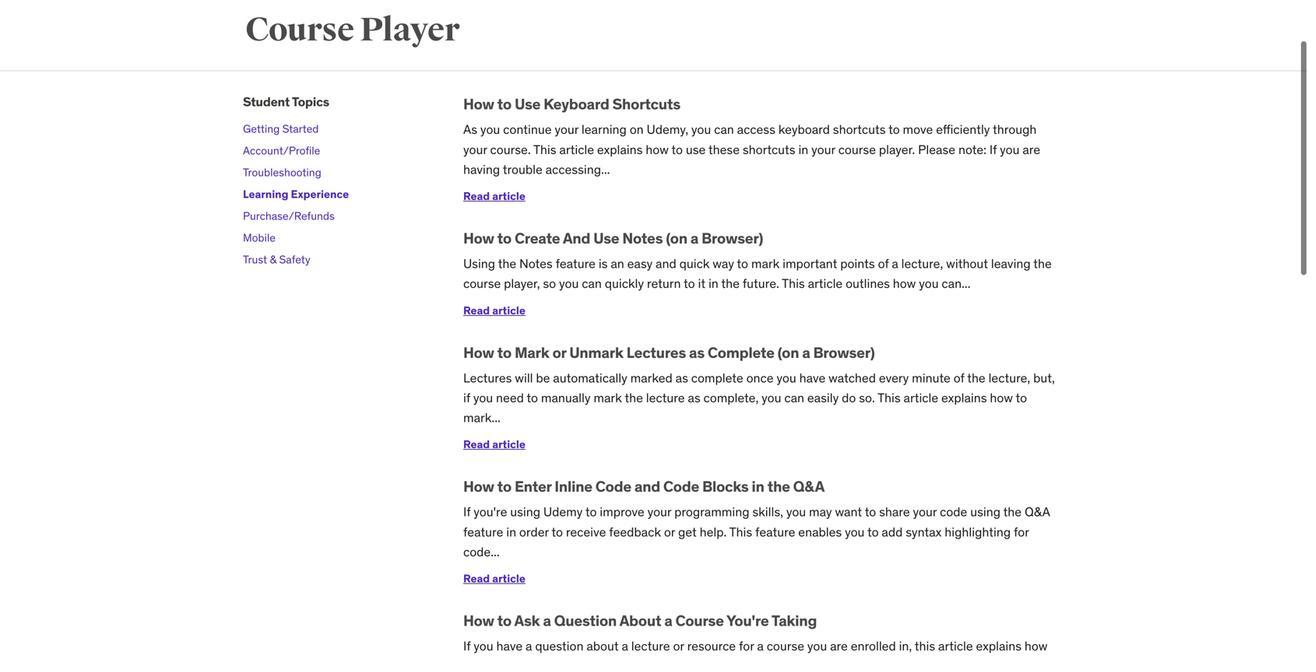 Task type: describe. For each thing, give the bounding box(es) containing it.
keyboard
[[779, 122, 830, 138]]

how for how to ask a question about a course you're taking
[[463, 612, 494, 631]]

will
[[515, 370, 533, 386]]

watched
[[829, 370, 876, 386]]

this inside as you continue your learning on udemy, you can access keyboard shortcuts to move efficiently through your course. this article explains how to use these shortcuts in your course player. please note: if you are having trouble accessing...
[[534, 142, 557, 158]]

the down way
[[721, 276, 740, 292]]

about
[[587, 639, 619, 655]]

a up quick
[[691, 229, 699, 248]]

1 horizontal spatial for
[[739, 639, 754, 655]]

enrolled
[[851, 639, 896, 655]]

automatically
[[553, 370, 628, 386]]

return
[[647, 276, 681, 292]]

&
[[270, 253, 277, 267]]

read article link for enter
[[463, 572, 526, 586]]

player,
[[504, 276, 540, 292]]

purchase/refunds
[[243, 209, 335, 223]]

q&a inside if you have a question about a lecture or resource for a course you are enrolled in, this article explains how you can quickly search for answers to your question in the q&a or ask the instructor.  accessing...
[[785, 659, 811, 660]]

experience
[[291, 187, 349, 201]]

this inside if you're using udemy to improve your programming skills, you may want to share your code using the q&a feature in order to receive feedback or get help. this feature enables you to add syntax highlighting for code...
[[730, 524, 753, 540]]

a inside "using the notes feature is an easy and quick way to mark important points of a lecture, without leaving the course player, so you can quickly return to it in the future. this article outlines how you can..."
[[892, 256, 899, 272]]

lectures inside lectures will be automatically marked as complete once you have watched every minute of the lecture, but, if you need to manually mark the lecture as complete, you can easily do so. this article explains how to mark...
[[463, 370, 512, 386]]

for inside if you're using udemy to improve your programming skills, you may want to share your code using the q&a feature in order to receive feedback or get help. this feature enables you to add syntax highlighting for code...
[[1014, 524, 1029, 540]]

blocks
[[703, 478, 749, 496]]

0 vertical spatial lectures
[[627, 343, 686, 362]]

receive
[[566, 524, 606, 540]]

efficiently
[[936, 122, 990, 138]]

programming
[[675, 504, 750, 520]]

improve
[[600, 504, 645, 520]]

a right ask
[[543, 612, 551, 631]]

read for how to use keyboard shortcuts
[[463, 189, 490, 203]]

how to create and use notes (on a browser) link
[[463, 229, 763, 248]]

your down how to enter inline code and code blocks in the q&a
[[648, 504, 672, 520]]

do
[[842, 390, 856, 406]]

enter
[[515, 478, 552, 496]]

a down ask
[[526, 639, 532, 655]]

getting started link
[[243, 122, 319, 136]]

so
[[543, 276, 556, 292]]

be
[[536, 370, 550, 386]]

1 vertical spatial question
[[700, 659, 748, 660]]

having
[[463, 162, 500, 177]]

read article link for create
[[463, 304, 526, 318]]

0 horizontal spatial course
[[245, 10, 354, 50]]

0 horizontal spatial question
[[535, 639, 584, 655]]

if inside as you continue your learning on udemy, you can access keyboard shortcuts to move efficiently through your course. this article explains how to use these shortcuts in your course player. please note: if you are having trouble accessing...
[[990, 142, 997, 158]]

in inside as you continue your learning on udemy, you can access keyboard shortcuts to move efficiently through your course. this article explains how to use these shortcuts in your course player. please note: if you are having trouble accessing...
[[799, 142, 809, 158]]

search
[[551, 659, 589, 660]]

answers
[[610, 659, 656, 660]]

0 vertical spatial use
[[515, 95, 541, 113]]

can...
[[942, 276, 971, 292]]

is
[[599, 256, 608, 272]]

0 vertical spatial browser)
[[702, 229, 763, 248]]

read article for use
[[463, 189, 526, 203]]

in inside "using the notes feature is an easy and quick way to mark important points of a lecture, without leaving the course player, so you can quickly return to it in the future. this article outlines how you can..."
[[709, 276, 719, 292]]

and inside "using the notes feature is an easy and quick way to mark important points of a lecture, without leaving the course player, so you can quickly return to it in the future. this article outlines how you can..."
[[656, 256, 677, 272]]

read article link for use
[[463, 189, 526, 203]]

feature inside "using the notes feature is an easy and quick way to mark important points of a lecture, without leaving the course player, so you can quickly return to it in the future. this article outlines how you can..."
[[556, 256, 596, 272]]

and
[[563, 229, 590, 248]]

getting
[[243, 122, 280, 136]]

topics
[[292, 94, 329, 110]]

account/profile link
[[243, 144, 320, 158]]

student
[[243, 94, 290, 110]]

syntax
[[906, 524, 942, 540]]

read for how to mark or unmark lectures as complete (on a browser)
[[463, 438, 490, 452]]

your inside if you have a question about a lecture or resource for a course you are enrolled in, this article explains how you can quickly search for answers to your question in the q&a or ask the instructor.  accessing...
[[673, 659, 697, 660]]

how inside if you have a question about a lecture or resource for a course you are enrolled in, this article explains how you can quickly search for answers to your question in the q&a or ask the instructor.  accessing...
[[1025, 639, 1048, 655]]

without
[[946, 256, 988, 272]]

create
[[515, 229, 560, 248]]

notes inside "using the notes feature is an easy and quick way to mark important points of a lecture, without leaving the course player, so you can quickly return to it in the future. this article outlines how you can..."
[[520, 256, 553, 272]]

mark inside lectures will be automatically marked as complete once you have watched every minute of the lecture, but, if you need to manually mark the lecture as complete, you can easily do so. this article explains how to mark...
[[594, 390, 622, 406]]

mobile
[[243, 231, 276, 245]]

need
[[496, 390, 524, 406]]

have inside if you have a question about a lecture or resource for a course you are enrolled in, this article explains how you can quickly search for answers to your question in the q&a or ask the instructor.  accessing...
[[497, 639, 523, 655]]

can inside "using the notes feature is an easy and quick way to mark important points of a lecture, without leaving the course player, so you can quickly return to it in the future. this article outlines how you can..."
[[582, 276, 602, 292]]

shortcuts
[[613, 95, 681, 113]]

enables
[[799, 524, 842, 540]]

on
[[630, 122, 644, 138]]

explains inside lectures will be automatically marked as complete once you have watched every minute of the lecture, but, if you need to manually mark the lecture as complete, you can easily do so. this article explains how to mark...
[[942, 390, 987, 406]]

your down how to use keyboard shortcuts link
[[555, 122, 579, 138]]

mark inside "using the notes feature is an easy and quick way to mark important points of a lecture, without leaving the course player, so you can quickly return to it in the future. this article outlines how you can..."
[[751, 256, 780, 272]]

1 vertical spatial as
[[676, 370, 688, 386]]

manually
[[541, 390, 591, 406]]

read article for create
[[463, 304, 526, 318]]

article inside lectures will be automatically marked as complete once you have watched every minute of the lecture, but, if you need to manually mark the lecture as complete, you can easily do so. this article explains how to mark...
[[904, 390, 939, 406]]

an
[[611, 256, 624, 272]]

read article for enter
[[463, 572, 526, 586]]

minute
[[912, 370, 951, 386]]

learning
[[582, 122, 627, 138]]

can inside as you continue your learning on udemy, you can access keyboard shortcuts to move efficiently through your course. this article explains how to use these shortcuts in your course player. please note: if you are having trouble accessing...
[[714, 122, 734, 138]]

in inside if you're using udemy to improve your programming skills, you may want to share your code using the q&a feature in order to receive feedback or get help. this feature enables you to add syntax highlighting for code...
[[506, 524, 516, 540]]

note:
[[959, 142, 987, 158]]

way
[[713, 256, 734, 272]]

are inside if you have a question about a lecture or resource for a course you are enrolled in, this article explains how you can quickly search for answers to your question in the q&a or ask the instructor.  accessing...
[[830, 639, 848, 655]]

or left ask
[[814, 659, 825, 660]]

1 vertical spatial shortcuts
[[743, 142, 796, 158]]

1 vertical spatial use
[[594, 229, 619, 248]]

how inside as you continue your learning on udemy, you can access keyboard shortcuts to move efficiently through your course. this article explains how to use these shortcuts in your course player. please note: if you are having trouble accessing...
[[646, 142, 669, 158]]

or inside if you're using udemy to improve your programming skills, you may want to share your code using the q&a feature in order to receive feedback or get help. this feature enables you to add syntax highlighting for code...
[[664, 524, 675, 540]]

how to ask a question about a course you're taking
[[463, 612, 817, 631]]

0 vertical spatial shortcuts
[[833, 122, 886, 138]]

leaving
[[991, 256, 1031, 272]]

inline
[[555, 478, 593, 496]]

0 horizontal spatial for
[[592, 659, 607, 660]]

through
[[993, 122, 1037, 138]]

read article for mark
[[463, 438, 526, 452]]

in up skills,
[[752, 478, 765, 496]]

can inside if you have a question about a lecture or resource for a course you are enrolled in, this article explains how you can quickly search for answers to your question in the q&a or ask the instructor.  accessing...
[[486, 659, 506, 660]]

purchase/refunds link
[[243, 209, 335, 223]]

troubleshooting
[[243, 165, 321, 179]]

easily
[[808, 390, 839, 406]]

2 horizontal spatial feature
[[756, 524, 796, 540]]

0 vertical spatial (on
[[666, 229, 688, 248]]

quickly inside "using the notes feature is an easy and quick way to mark important points of a lecture, without leaving the course player, so you can quickly return to it in the future. this article outlines how you can..."
[[605, 276, 644, 292]]

if
[[463, 390, 470, 406]]

course inside if you have a question about a lecture or resource for a course you are enrolled in, this article explains how you can quickly search for answers to your question in the q&a or ask the instructor.  accessing...
[[767, 639, 805, 655]]

of inside "using the notes feature is an easy and quick way to mark important points of a lecture, without leaving the course player, so you can quickly return to it in the future. this article outlines how you can..."
[[878, 256, 889, 272]]

article inside if you have a question about a lecture or resource for a course you are enrolled in, this article explains how you can quickly search for answers to your question in the q&a or ask the instructor.  accessing...
[[939, 639, 973, 655]]

this
[[915, 639, 936, 655]]

code
[[940, 504, 968, 520]]

complete
[[708, 343, 775, 362]]

a right the about
[[665, 612, 673, 631]]

started
[[282, 122, 319, 136]]

ask
[[828, 659, 847, 660]]

safety
[[279, 253, 310, 267]]

easy
[[627, 256, 653, 272]]

continue
[[503, 122, 552, 138]]

2 using from the left
[[971, 504, 1001, 520]]

question
[[554, 612, 617, 631]]

resource
[[687, 639, 736, 655]]

complete
[[691, 370, 744, 386]]

udemy,
[[647, 122, 689, 138]]

0 vertical spatial notes
[[623, 229, 663, 248]]

the down the 'taking' in the right bottom of the page
[[764, 659, 782, 660]]

in inside if you have a question about a lecture or resource for a course you are enrolled in, this article explains how you can quickly search for answers to your question in the q&a or ask the instructor.  accessing...
[[751, 659, 761, 660]]



Task type: locate. For each thing, give the bounding box(es) containing it.
how to use keyboard shortcuts
[[463, 95, 681, 113]]

can left easily
[[785, 390, 805, 406]]

0 horizontal spatial lecture,
[[902, 256, 943, 272]]

1 horizontal spatial (on
[[778, 343, 799, 362]]

are down through
[[1023, 142, 1041, 158]]

read article link down code... at the bottom of the page
[[463, 572, 526, 586]]

are inside as you continue your learning on udemy, you can access keyboard shortcuts to move efficiently through your course. this article explains how to use these shortcuts in your course player. please note: if you are having trouble accessing...
[[1023, 142, 1041, 158]]

2 read article from the top
[[463, 304, 526, 318]]

0 vertical spatial and
[[656, 256, 677, 272]]

feature down skills,
[[756, 524, 796, 540]]

can
[[714, 122, 734, 138], [582, 276, 602, 292], [785, 390, 805, 406], [486, 659, 506, 660]]

0 vertical spatial lecture,
[[902, 256, 943, 272]]

browser)
[[702, 229, 763, 248], [813, 343, 875, 362]]

feature
[[556, 256, 596, 272], [463, 524, 503, 540], [756, 524, 796, 540]]

1 horizontal spatial shortcuts
[[833, 122, 886, 138]]

help.
[[700, 524, 727, 540]]

0 vertical spatial quickly
[[605, 276, 644, 292]]

1 vertical spatial lecture
[[631, 639, 670, 655]]

trust & safety link
[[243, 253, 310, 267]]

1 vertical spatial have
[[497, 639, 523, 655]]

explains up accessing...
[[976, 639, 1022, 655]]

0 horizontal spatial browser)
[[702, 229, 763, 248]]

course
[[245, 10, 354, 50], [676, 612, 724, 631]]

mark
[[751, 256, 780, 272], [594, 390, 622, 406]]

read article link for mark
[[463, 438, 526, 452]]

explains down learning
[[597, 142, 643, 158]]

use
[[515, 95, 541, 113], [594, 229, 619, 248]]

in,
[[899, 639, 912, 655]]

1 vertical spatial browser)
[[813, 343, 875, 362]]

q&a
[[793, 478, 825, 496], [1025, 504, 1050, 520], [785, 659, 811, 660]]

about
[[620, 612, 661, 631]]

1 horizontal spatial quickly
[[605, 276, 644, 292]]

get
[[678, 524, 697, 540]]

mark
[[515, 343, 550, 362]]

so.
[[859, 390, 875, 406]]

q&a inside if you're using udemy to improve your programming skills, you may want to share your code using the q&a feature in order to receive feedback or get help. this feature enables you to add syntax highlighting for code...
[[1025, 504, 1050, 520]]

question
[[535, 639, 584, 655], [700, 659, 748, 660]]

as you continue your learning on udemy, you can access keyboard shortcuts to move efficiently through your course. this article explains how to use these shortcuts in your course player. please note: if you are having trouble accessing...
[[463, 122, 1041, 177]]

if inside if you're using udemy to improve your programming skills, you may want to share your code using the q&a feature in order to receive feedback or get help. this feature enables you to add syntax highlighting for code...
[[463, 504, 471, 520]]

course inside "using the notes feature is an easy and quick way to mark important points of a lecture, without leaving the course player, so you can quickly return to it in the future. this article outlines how you can..."
[[463, 276, 501, 292]]

course up 'topics'
[[245, 10, 354, 50]]

lectures up the marked in the bottom of the page
[[627, 343, 686, 362]]

code...
[[463, 544, 500, 560]]

feedback
[[609, 524, 661, 540]]

the up skills,
[[768, 478, 790, 496]]

1 using from the left
[[510, 504, 541, 520]]

or
[[553, 343, 566, 362], [664, 524, 675, 540], [673, 639, 684, 655], [814, 659, 825, 660]]

article inside as you continue your learning on udemy, you can access keyboard shortcuts to move efficiently through your course. this article explains how to use these shortcuts in your course player. please note: if you are having trouble accessing...
[[560, 142, 594, 158]]

this down important on the top of page
[[782, 276, 805, 292]]

how to ask a question about a course you're taking link
[[463, 612, 817, 631]]

explains inside as you continue your learning on udemy, you can access keyboard shortcuts to move efficiently through your course. this article explains how to use these shortcuts in your course player. please note: if you are having trouble accessing...
[[597, 142, 643, 158]]

0 horizontal spatial course
[[463, 276, 501, 292]]

0 horizontal spatial are
[[830, 639, 848, 655]]

0 vertical spatial q&a
[[793, 478, 825, 496]]

0 horizontal spatial of
[[878, 256, 889, 272]]

the inside if you're using udemy to improve your programming skills, you may want to share your code using the q&a feature in order to receive feedback or get help. this feature enables you to add syntax highlighting for code...
[[1004, 504, 1022, 520]]

can inside lectures will be automatically marked as complete once you have watched every minute of the lecture, but, if you need to manually mark the lecture as complete, you can easily do so. this article explains how to mark...
[[785, 390, 805, 406]]

access
[[737, 122, 776, 138]]

0 horizontal spatial use
[[515, 95, 541, 113]]

if you're using udemy to improve your programming skills, you may want to share your code using the q&a feature in order to receive feedback or get help. this feature enables you to add syntax highlighting for code...
[[463, 504, 1050, 560]]

1 vertical spatial course
[[676, 612, 724, 631]]

keyboard
[[544, 95, 609, 113]]

course inside as you continue your learning on udemy, you can access keyboard shortcuts to move efficiently through your course. this article explains how to use these shortcuts in your course player. please note: if you are having trouble accessing...
[[839, 142, 876, 158]]

player.
[[879, 142, 915, 158]]

how up using on the top of the page
[[463, 229, 494, 248]]

1 horizontal spatial course
[[676, 612, 724, 631]]

1 read article link from the top
[[463, 189, 526, 203]]

please
[[918, 142, 956, 158]]

for right highlighting on the right bottom of page
[[1014, 524, 1029, 540]]

quickly
[[605, 276, 644, 292], [509, 659, 548, 660]]

course down the 'taking' in the right bottom of the page
[[767, 639, 805, 655]]

may
[[809, 504, 832, 520]]

1 vertical spatial lecture,
[[989, 370, 1031, 386]]

2 horizontal spatial course
[[839, 142, 876, 158]]

read down mark...
[[463, 438, 490, 452]]

course down using on the top of the page
[[463, 276, 501, 292]]

2 vertical spatial for
[[592, 659, 607, 660]]

2 horizontal spatial for
[[1014, 524, 1029, 540]]

0 horizontal spatial using
[[510, 504, 541, 520]]

browser) up way
[[702, 229, 763, 248]]

1 vertical spatial of
[[954, 370, 965, 386]]

1 vertical spatial are
[[830, 639, 848, 655]]

if for how to ask a question about a course you're taking
[[463, 639, 471, 655]]

if
[[990, 142, 997, 158], [463, 504, 471, 520], [463, 639, 471, 655]]

shortcuts down access
[[743, 142, 796, 158]]

course player
[[245, 10, 460, 50]]

add
[[882, 524, 903, 540]]

1 horizontal spatial using
[[971, 504, 1001, 520]]

how inside lectures will be automatically marked as complete once you have watched every minute of the lecture, but, if you need to manually mark the lecture as complete, you can easily do so. this article explains how to mark...
[[990, 390, 1013, 406]]

or left get
[[664, 524, 675, 540]]

question down resource
[[700, 659, 748, 660]]

(on right complete
[[778, 343, 799, 362]]

lecture up answers
[[631, 639, 670, 655]]

0 horizontal spatial (on
[[666, 229, 688, 248]]

of up outlines
[[878, 256, 889, 272]]

0 horizontal spatial feature
[[463, 524, 503, 540]]

0 vertical spatial course
[[245, 10, 354, 50]]

feature up code... at the bottom of the page
[[463, 524, 503, 540]]

1 vertical spatial q&a
[[1025, 504, 1050, 520]]

1 horizontal spatial use
[[594, 229, 619, 248]]

5 how from the top
[[463, 612, 494, 631]]

1 vertical spatial mark
[[594, 390, 622, 406]]

2 read from the top
[[463, 304, 490, 318]]

order
[[519, 524, 549, 540]]

have inside lectures will be automatically marked as complete once you have watched every minute of the lecture, but, if you need to manually mark the lecture as complete, you can easily do so. this article explains how to mark...
[[800, 370, 826, 386]]

quick
[[680, 256, 710, 272]]

if inside if you have a question about a lecture or resource for a course you are enrolled in, this article explains how you can quickly search for answers to your question in the q&a or ask the instructor.  accessing...
[[463, 639, 471, 655]]

or left resource
[[673, 639, 684, 655]]

code up programming
[[664, 478, 699, 496]]

0 vertical spatial question
[[535, 639, 584, 655]]

read article down mark...
[[463, 438, 526, 452]]

how for how to use keyboard shortcuts
[[463, 95, 494, 113]]

1 horizontal spatial browser)
[[813, 343, 875, 362]]

shortcuts up player.
[[833, 122, 886, 138]]

2 code from the left
[[664, 478, 699, 496]]

the down enrolled
[[850, 659, 868, 660]]

read article link down mark...
[[463, 438, 526, 452]]

to
[[497, 95, 512, 113], [889, 122, 900, 138], [672, 142, 683, 158], [497, 229, 512, 248], [737, 256, 748, 272], [684, 276, 695, 292], [497, 343, 512, 362], [527, 390, 538, 406], [1016, 390, 1027, 406], [497, 478, 512, 496], [586, 504, 597, 520], [865, 504, 876, 520], [552, 524, 563, 540], [868, 524, 879, 540], [497, 612, 512, 631], [659, 659, 670, 660]]

read down having
[[463, 189, 490, 203]]

3 read article link from the top
[[463, 438, 526, 452]]

read down code... at the bottom of the page
[[463, 572, 490, 586]]

1 horizontal spatial lectures
[[627, 343, 686, 362]]

1 vertical spatial quickly
[[509, 659, 548, 660]]

4 read article from the top
[[463, 572, 526, 586]]

1 horizontal spatial lecture,
[[989, 370, 1031, 386]]

0 vertical spatial mark
[[751, 256, 780, 272]]

how for how to create and use notes (on a browser)
[[463, 229, 494, 248]]

read article down player,
[[463, 304, 526, 318]]

lecture down the marked in the bottom of the page
[[646, 390, 685, 406]]

as down complete
[[688, 390, 701, 406]]

4 read article link from the top
[[463, 572, 526, 586]]

article inside "using the notes feature is an easy and quick way to mark important points of a lecture, without leaving the course player, so you can quickly return to it in the future. this article outlines how you can..."
[[808, 276, 843, 292]]

0 vertical spatial lecture
[[646, 390, 685, 406]]

this inside "using the notes feature is an easy and quick way to mark important points of a lecture, without leaving the course player, so you can quickly return to it in the future. this article outlines how you can..."
[[782, 276, 805, 292]]

taking
[[772, 612, 817, 631]]

a up answers
[[622, 639, 628, 655]]

unmark
[[570, 343, 624, 362]]

mark...
[[463, 410, 501, 426]]

0 horizontal spatial lectures
[[463, 370, 512, 386]]

lecture inside if you have a question about a lecture or resource for a course you are enrolled in, this article explains how you can quickly search for answers to your question in the q&a or ask the instructor.  accessing...
[[631, 639, 670, 655]]

you're
[[474, 504, 507, 520]]

0 vertical spatial are
[[1023, 142, 1041, 158]]

using up highlighting on the right bottom of page
[[971, 504, 1001, 520]]

how for how to mark or unmark lectures as complete (on a browser)
[[463, 343, 494, 362]]

or right mark
[[553, 343, 566, 362]]

getting started account/profile troubleshooting learning experience purchase/refunds mobile trust & safety
[[243, 122, 349, 267]]

2 vertical spatial as
[[688, 390, 701, 406]]

this down continue on the left top
[[534, 142, 557, 158]]

as up complete
[[689, 343, 705, 362]]

highlighting
[[945, 524, 1011, 540]]

can left search at the left of the page
[[486, 659, 506, 660]]

1 vertical spatial for
[[739, 639, 754, 655]]

udemy
[[544, 504, 583, 520]]

browser) up watched
[[813, 343, 875, 362]]

are
[[1023, 142, 1041, 158], [830, 639, 848, 655]]

1 horizontal spatial notes
[[623, 229, 663, 248]]

lecture
[[646, 390, 685, 406], [631, 639, 670, 655]]

2 how from the top
[[463, 229, 494, 248]]

1 horizontal spatial of
[[954, 370, 965, 386]]

the down the marked in the bottom of the page
[[625, 390, 643, 406]]

0 vertical spatial course
[[839, 142, 876, 158]]

learning
[[243, 187, 288, 201]]

1 horizontal spatial course
[[767, 639, 805, 655]]

0 horizontal spatial mark
[[594, 390, 622, 406]]

share
[[879, 504, 910, 520]]

can up these
[[714, 122, 734, 138]]

lecture, inside lectures will be automatically marked as complete once you have watched every minute of the lecture, but, if you need to manually mark the lecture as complete, you can easily do so. this article explains how to mark...
[[989, 370, 1031, 386]]

1 horizontal spatial question
[[700, 659, 748, 660]]

quickly down an
[[605, 276, 644, 292]]

1 horizontal spatial are
[[1023, 142, 1041, 158]]

player
[[360, 10, 460, 50]]

explains inside if you have a question about a lecture or resource for a course you are enrolled in, this article explains how you can quickly search for answers to your question in the q&a or ask the instructor.  accessing...
[[976, 639, 1022, 655]]

1 horizontal spatial have
[[800, 370, 826, 386]]

read article down code... at the bottom of the page
[[463, 572, 526, 586]]

explains down minute
[[942, 390, 987, 406]]

1 vertical spatial lectures
[[463, 370, 512, 386]]

to inside if you have a question about a lecture or resource for a course you are enrolled in, this article explains how you can quickly search for answers to your question in the q&a or ask the instructor.  accessing...
[[659, 659, 670, 660]]

in right it
[[709, 276, 719, 292]]

0 horizontal spatial notes
[[520, 256, 553, 272]]

quickly down ask
[[509, 659, 548, 660]]

as
[[463, 122, 477, 138]]

3 read article from the top
[[463, 438, 526, 452]]

using up order
[[510, 504, 541, 520]]

lectures up if
[[463, 370, 512, 386]]

0 vertical spatial as
[[689, 343, 705, 362]]

how inside "using the notes feature is an easy and quick way to mark important points of a lecture, without leaving the course player, so you can quickly return to it in the future. this article outlines how you can..."
[[893, 276, 916, 292]]

this right help.
[[730, 524, 753, 540]]

outlines
[[846, 276, 890, 292]]

read article link down player,
[[463, 304, 526, 318]]

3 how from the top
[[463, 343, 494, 362]]

3 read from the top
[[463, 438, 490, 452]]

trouble
[[503, 162, 543, 177]]

read article link
[[463, 189, 526, 203], [463, 304, 526, 318], [463, 438, 526, 452], [463, 572, 526, 586]]

how up if
[[463, 343, 494, 362]]

in left order
[[506, 524, 516, 540]]

1 vertical spatial notes
[[520, 256, 553, 272]]

a right points
[[892, 256, 899, 272]]

how to create and use notes (on a browser)
[[463, 229, 763, 248]]

how for how to enter inline code and code blocks in the q&a
[[463, 478, 494, 496]]

4 how from the top
[[463, 478, 494, 496]]

2 vertical spatial course
[[767, 639, 805, 655]]

1 vertical spatial and
[[635, 478, 660, 496]]

read article link down having
[[463, 189, 526, 203]]

1 vertical spatial if
[[463, 504, 471, 520]]

lecture, up can...
[[902, 256, 943, 272]]

if for how to enter inline code and code blocks in the q&a
[[463, 504, 471, 520]]

0 horizontal spatial quickly
[[509, 659, 548, 660]]

in down 'keyboard'
[[799, 142, 809, 158]]

of
[[878, 256, 889, 272], [954, 370, 965, 386]]

4 read from the top
[[463, 572, 490, 586]]

a down you're on the right of page
[[757, 639, 764, 655]]

points
[[841, 256, 875, 272]]

and up return
[[656, 256, 677, 272]]

0 vertical spatial of
[[878, 256, 889, 272]]

0 horizontal spatial code
[[596, 478, 632, 496]]

2 vertical spatial explains
[[976, 639, 1022, 655]]

course up resource
[[676, 612, 724, 631]]

the right leaving
[[1034, 256, 1052, 272]]

once
[[747, 370, 774, 386]]

and up improve on the bottom left of the page
[[635, 478, 660, 496]]

quickly inside if you have a question about a lecture or resource for a course you are enrolled in, this article explains how you can quickly search for answers to your question in the q&a or ask the instructor.  accessing...
[[509, 659, 548, 660]]

lecture, inside "using the notes feature is an easy and quick way to mark important points of a lecture, without leaving the course player, so you can quickly return to it in the future. this article outlines how you can..."
[[902, 256, 943, 272]]

mark down automatically
[[594, 390, 622, 406]]

lecture inside lectures will be automatically marked as complete once you have watched every minute of the lecture, but, if you need to manually mark the lecture as complete, you can easily do so. this article explains how to mark...
[[646, 390, 685, 406]]

of inside lectures will be automatically marked as complete once you have watched every minute of the lecture, but, if you need to manually mark the lecture as complete, you can easily do so. this article explains how to mark...
[[954, 370, 965, 386]]

1 read from the top
[[463, 189, 490, 203]]

this down every
[[878, 390, 901, 406]]

your down resource
[[673, 659, 697, 660]]

complete,
[[704, 390, 759, 406]]

your down 'keyboard'
[[812, 142, 836, 158]]

code
[[596, 478, 632, 496], [664, 478, 699, 496]]

(on
[[666, 229, 688, 248], [778, 343, 799, 362]]

2 read article link from the top
[[463, 304, 526, 318]]

1 read article from the top
[[463, 189, 526, 203]]

(on up quick
[[666, 229, 688, 248]]

feature down the and
[[556, 256, 596, 272]]

read for how to create and use notes (on a browser)
[[463, 304, 490, 318]]

0 vertical spatial have
[[800, 370, 826, 386]]

want
[[835, 504, 862, 520]]

notes up easy
[[623, 229, 663, 248]]

read article down having
[[463, 189, 526, 203]]

read for how to enter inline code and code blocks in the q&a
[[463, 572, 490, 586]]

1 horizontal spatial code
[[664, 478, 699, 496]]

how
[[646, 142, 669, 158], [893, 276, 916, 292], [990, 390, 1013, 406], [1025, 639, 1048, 655]]

mark up future.
[[751, 256, 780, 272]]

your up syntax on the bottom right of page
[[913, 504, 937, 520]]

lecture, left but,
[[989, 370, 1031, 386]]

the up highlighting on the right bottom of page
[[1004, 504, 1022, 520]]

1 horizontal spatial mark
[[751, 256, 780, 272]]

your down as
[[463, 142, 487, 158]]

1 how from the top
[[463, 95, 494, 113]]

move
[[903, 122, 933, 138]]

course
[[839, 142, 876, 158], [463, 276, 501, 292], [767, 639, 805, 655]]

course left player.
[[839, 142, 876, 158]]

have
[[800, 370, 826, 386], [497, 639, 523, 655]]

using the notes feature is an easy and quick way to mark important points of a lecture, without leaving the course player, so you can quickly return to it in the future. this article outlines how you can...
[[463, 256, 1052, 292]]

are up ask
[[830, 639, 848, 655]]

trust
[[243, 253, 267, 267]]

as down the how to mark or unmark lectures as complete (on a browser)
[[676, 370, 688, 386]]

use up continue on the left top
[[515, 95, 541, 113]]

ask
[[514, 612, 540, 631]]

skills,
[[753, 504, 783, 520]]

1 code from the left
[[596, 478, 632, 496]]

use
[[686, 142, 706, 158]]

1 horizontal spatial feature
[[556, 256, 596, 272]]

1 vertical spatial explains
[[942, 390, 987, 406]]

a up easily
[[802, 343, 810, 362]]

code up improve on the bottom left of the page
[[596, 478, 632, 496]]

2 vertical spatial if
[[463, 639, 471, 655]]

how
[[463, 95, 494, 113], [463, 229, 494, 248], [463, 343, 494, 362], [463, 478, 494, 496], [463, 612, 494, 631]]

2 vertical spatial q&a
[[785, 659, 811, 660]]

in down you're on the right of page
[[751, 659, 761, 660]]

and
[[656, 256, 677, 272], [635, 478, 660, 496]]

you're
[[727, 612, 769, 631]]

learning experience link
[[243, 187, 349, 201]]

question up search at the left of the page
[[535, 639, 584, 655]]

have up easily
[[800, 370, 826, 386]]

0 horizontal spatial shortcuts
[[743, 142, 796, 158]]

lectures will be automatically marked as complete once you have watched every minute of the lecture, but, if you need to manually mark the lecture as complete, you can easily do so. this article explains how to mark...
[[463, 370, 1055, 426]]

for down about
[[592, 659, 607, 660]]

for down you're on the right of page
[[739, 639, 754, 655]]

it
[[698, 276, 706, 292]]

these
[[709, 142, 740, 158]]

how up as
[[463, 95, 494, 113]]

0 vertical spatial if
[[990, 142, 997, 158]]

1 vertical spatial (on
[[778, 343, 799, 362]]

1 vertical spatial course
[[463, 276, 501, 292]]

this inside lectures will be automatically marked as complete once you have watched every minute of the lecture, but, if you need to manually mark the lecture as complete, you can easily do so. this article explains how to mark...
[[878, 390, 901, 406]]

the right minute
[[967, 370, 986, 386]]

0 horizontal spatial have
[[497, 639, 523, 655]]

the up player,
[[498, 256, 517, 272]]

0 vertical spatial explains
[[597, 142, 643, 158]]

0 vertical spatial for
[[1014, 524, 1029, 540]]

read down using on the top of the page
[[463, 304, 490, 318]]



Task type: vqa. For each thing, say whether or not it's contained in the screenshot.
the bottom "ROCKETMAIL"
no



